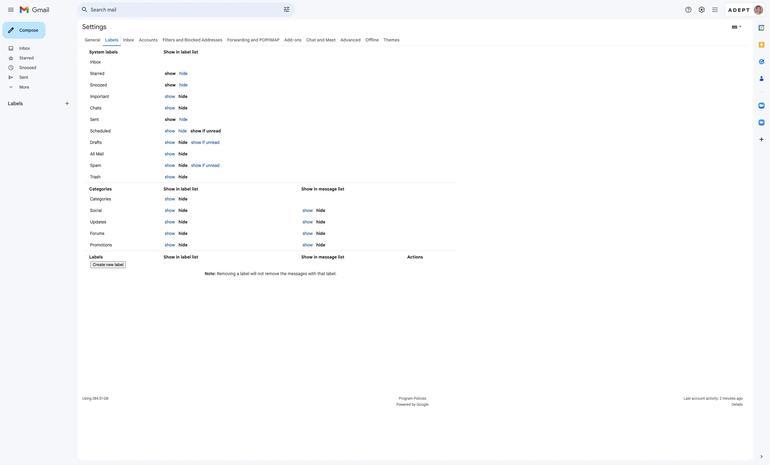 Task type: vqa. For each thing, say whether or not it's contained in the screenshot.
Spaces heading at the left of page
no



Task type: describe. For each thing, give the bounding box(es) containing it.
new
[[106, 262, 114, 268]]

last
[[684, 397, 691, 401]]

general link
[[85, 37, 100, 43]]

using 284.51 gb
[[82, 397, 109, 401]]

1 vertical spatial sent
[[90, 117, 99, 122]]

hide link for scheduled
[[179, 128, 187, 134]]

add-
[[285, 37, 295, 43]]

compose button
[[2, 22, 46, 39]]

and for chat
[[317, 37, 325, 43]]

0 vertical spatial categories
[[89, 186, 112, 192]]

all
[[90, 151, 95, 157]]

starred link
[[19, 55, 34, 61]]

support image
[[685, 6, 693, 13]]

show link for forums
[[165, 231, 175, 236]]

hide link for sent
[[179, 117, 188, 122]]

message for labels
[[319, 255, 337, 260]]

show link for all mail
[[165, 151, 175, 157]]

general
[[85, 37, 100, 43]]

compose
[[19, 28, 38, 33]]

promotions
[[90, 242, 112, 248]]

message for categories
[[319, 186, 337, 192]]

label for labels
[[181, 255, 191, 260]]

using
[[82, 397, 92, 401]]

accounts link
[[139, 37, 158, 43]]

forwarding
[[228, 37, 250, 43]]

gb
[[104, 397, 109, 401]]

1 vertical spatial starred
[[90, 71, 104, 76]]

show in label list for system labels
[[164, 49, 198, 55]]

settings image
[[699, 6, 706, 13]]

themes
[[384, 37, 400, 43]]

ago
[[737, 397, 744, 401]]

labels navigation
[[0, 19, 77, 465]]

main menu image
[[7, 6, 15, 13]]

show in message list for categories
[[302, 186, 345, 192]]

program policies powered by google
[[397, 397, 429, 407]]

meet
[[326, 37, 336, 43]]

blocked
[[185, 37, 201, 43]]

chats
[[90, 105, 101, 111]]

a
[[237, 271, 239, 276]]

1 horizontal spatial snoozed
[[90, 82, 107, 88]]

social
[[90, 208, 102, 213]]

show link for important
[[165, 94, 175, 99]]

unread for drafts
[[206, 140, 220, 145]]

sent inside "labels" navigation
[[19, 75, 28, 80]]

program
[[399, 397, 413, 401]]

2
[[720, 397, 722, 401]]

labels link
[[105, 37, 118, 43]]

starred inside "labels" navigation
[[19, 55, 34, 61]]

minutes
[[723, 397, 736, 401]]

the
[[281, 271, 287, 276]]

0 vertical spatial show if unread
[[191, 128, 221, 134]]

not
[[258, 271, 264, 276]]

advanced search options image
[[281, 3, 293, 15]]

show link for chats
[[165, 105, 175, 111]]

1 horizontal spatial inbox link
[[123, 37, 134, 43]]

in for system labels
[[176, 49, 180, 55]]

add-ons
[[285, 37, 302, 43]]

advanced link
[[341, 37, 361, 43]]

label inside create new label button
[[115, 262, 124, 268]]

forwarding and pop/imap link
[[228, 37, 280, 43]]

accounts
[[139, 37, 158, 43]]

updates
[[90, 219, 106, 225]]

create
[[93, 262, 105, 268]]

label.
[[327, 271, 337, 276]]

offline
[[366, 37, 379, 43]]

google
[[417, 403, 429, 407]]

show link for scheduled
[[165, 128, 175, 134]]

if for drafts
[[202, 140, 205, 145]]

select input tool image
[[739, 24, 743, 29]]

remove
[[265, 271, 279, 276]]

removing
[[217, 271, 236, 276]]

show link for updates
[[165, 219, 175, 225]]

284.51
[[92, 397, 103, 401]]

advanced
[[341, 37, 361, 43]]

ons
[[295, 37, 302, 43]]

2 horizontal spatial inbox
[[123, 37, 134, 43]]

unread for spam
[[206, 163, 220, 168]]

create new label button
[[90, 261, 126, 268]]

show link for trash
[[165, 174, 175, 180]]

spam
[[90, 163, 101, 168]]

create new label
[[93, 262, 124, 268]]

and for forwarding
[[251, 37, 259, 43]]

by
[[412, 403, 416, 407]]

powered
[[397, 403, 411, 407]]

show in label list for labels
[[164, 255, 198, 260]]



Task type: locate. For each thing, give the bounding box(es) containing it.
show link for promotions
[[165, 242, 175, 248]]

2 and from the left
[[251, 37, 259, 43]]

actions
[[408, 255, 423, 260]]

show in message list for labels
[[302, 255, 345, 260]]

labels heading
[[8, 100, 64, 107]]

snoozed down starred link
[[19, 65, 36, 70]]

show for labels
[[164, 255, 175, 260]]

show in label list for categories
[[164, 186, 198, 192]]

pop/imap
[[260, 37, 280, 43]]

0 vertical spatial unread
[[207, 128, 221, 134]]

note: removing a label will not remove the messages with that label.
[[205, 271, 337, 276]]

1 horizontal spatial and
[[251, 37, 259, 43]]

list for categories
[[192, 186, 198, 192]]

labels for labels link
[[105, 37, 118, 43]]

mail
[[96, 151, 104, 157]]

1 vertical spatial if
[[202, 140, 205, 145]]

2 show if unread link from the top
[[191, 163, 220, 168]]

1 vertical spatial unread
[[206, 140, 220, 145]]

show if unread
[[191, 128, 221, 134], [191, 140, 220, 145], [191, 163, 220, 168]]

filters and blocked addresses link
[[163, 37, 223, 43]]

2 vertical spatial if
[[202, 163, 205, 168]]

0 horizontal spatial labels
[[8, 100, 23, 107]]

labels down more
[[8, 100, 23, 107]]

1 vertical spatial show in label list
[[164, 186, 198, 192]]

categories up social
[[90, 196, 111, 202]]

footer
[[77, 396, 749, 408]]

labels
[[106, 49, 118, 55]]

0 vertical spatial inbox link
[[123, 37, 134, 43]]

more button
[[0, 82, 73, 92]]

google link
[[417, 402, 429, 408]]

sent up more
[[19, 75, 28, 80]]

footer containing using
[[77, 396, 749, 408]]

gmail image
[[19, 4, 52, 16]]

inbox
[[123, 37, 134, 43], [19, 46, 30, 51], [90, 59, 101, 65]]

starred up "snoozed" link
[[19, 55, 34, 61]]

tab list
[[754, 19, 771, 444]]

0 vertical spatial inbox
[[123, 37, 134, 43]]

search mail image
[[79, 4, 90, 15]]

1 horizontal spatial labels
[[89, 255, 103, 260]]

1 horizontal spatial starred
[[90, 71, 104, 76]]

0 vertical spatial show in label list
[[164, 49, 198, 55]]

show link for social
[[165, 208, 175, 213]]

chat and meet link
[[307, 37, 336, 43]]

inbox link
[[123, 37, 134, 43], [19, 46, 30, 51]]

labels
[[105, 37, 118, 43], [8, 100, 23, 107], [89, 255, 103, 260]]

if
[[203, 128, 205, 134], [202, 140, 205, 145], [202, 163, 205, 168]]

2 vertical spatial show if unread
[[191, 163, 220, 168]]

snoozed up important
[[90, 82, 107, 88]]

1 horizontal spatial inbox
[[90, 59, 101, 65]]

inbox down system
[[90, 59, 101, 65]]

show
[[165, 71, 176, 76], [165, 82, 176, 88], [165, 94, 175, 99], [165, 105, 175, 111], [165, 117, 176, 122], [165, 128, 175, 134], [191, 128, 201, 134], [165, 140, 175, 145], [191, 140, 201, 145], [165, 151, 175, 157], [165, 163, 175, 168], [191, 163, 201, 168], [165, 174, 175, 180], [165, 196, 175, 202], [165, 208, 175, 213], [303, 208, 313, 213], [165, 219, 175, 225], [303, 219, 313, 225], [165, 231, 175, 236], [303, 231, 313, 236], [165, 242, 175, 248], [303, 242, 313, 248]]

1 show in message list from the top
[[302, 186, 345, 192]]

1 vertical spatial labels
[[8, 100, 23, 107]]

trash
[[90, 174, 101, 180]]

2 horizontal spatial and
[[317, 37, 325, 43]]

policies
[[414, 397, 427, 401]]

None search field
[[77, 2, 295, 17]]

starred
[[19, 55, 34, 61], [90, 71, 104, 76]]

and left pop/imap
[[251, 37, 259, 43]]

addresses
[[202, 37, 223, 43]]

note:
[[205, 271, 216, 276]]

2 vertical spatial unread
[[206, 163, 220, 168]]

activity:
[[707, 397, 719, 401]]

labels up create
[[89, 255, 103, 260]]

important
[[90, 94, 109, 99]]

hide link
[[179, 71, 188, 76], [179, 82, 188, 88], [179, 117, 188, 122], [179, 128, 187, 134]]

0 horizontal spatial inbox link
[[19, 46, 30, 51]]

drafts
[[90, 140, 102, 145]]

system
[[89, 49, 105, 55]]

0 vertical spatial show in message list
[[302, 186, 345, 192]]

sent down chats
[[90, 117, 99, 122]]

1 message from the top
[[319, 186, 337, 192]]

labels up labels
[[105, 37, 118, 43]]

inbox link up starred link
[[19, 46, 30, 51]]

details link
[[732, 403, 744, 407]]

offline link
[[366, 37, 379, 43]]

show if unread for spam
[[191, 163, 220, 168]]

add-ons link
[[285, 37, 302, 43]]

2 vertical spatial inbox
[[90, 59, 101, 65]]

program policies link
[[399, 397, 427, 401]]

hide link for snoozed
[[179, 82, 188, 88]]

account
[[692, 397, 706, 401]]

list for labels
[[192, 255, 198, 260]]

1 and from the left
[[176, 37, 184, 43]]

sent
[[19, 75, 28, 80], [90, 117, 99, 122]]

show link
[[165, 94, 175, 99], [165, 105, 175, 111], [165, 128, 175, 134], [165, 140, 175, 145], [165, 151, 175, 157], [165, 163, 175, 168], [165, 174, 175, 180], [165, 196, 175, 202], [165, 208, 175, 213], [303, 208, 313, 213], [165, 219, 175, 225], [303, 219, 313, 225], [165, 231, 175, 236], [303, 231, 313, 236], [165, 242, 175, 248], [303, 242, 313, 248]]

0 horizontal spatial and
[[176, 37, 184, 43]]

that
[[318, 271, 325, 276]]

0 horizontal spatial sent
[[19, 75, 28, 80]]

system labels
[[89, 49, 118, 55]]

1 if from the top
[[203, 128, 205, 134]]

1 horizontal spatial sent
[[90, 117, 99, 122]]

themes link
[[384, 37, 400, 43]]

inbox inside "labels" navigation
[[19, 46, 30, 51]]

snoozed link
[[19, 65, 36, 70]]

forwarding and pop/imap
[[228, 37, 280, 43]]

label for system labels
[[181, 49, 191, 55]]

0 vertical spatial if
[[203, 128, 205, 134]]

show link for categories
[[165, 196, 175, 202]]

show if unread link for drafts
[[191, 140, 220, 145]]

2 horizontal spatial labels
[[105, 37, 118, 43]]

3 show in label list from the top
[[164, 255, 198, 260]]

2 if from the top
[[202, 140, 205, 145]]

snoozed inside "labels" navigation
[[19, 65, 36, 70]]

messages
[[288, 271, 307, 276]]

0 vertical spatial show if unread link
[[191, 140, 220, 145]]

details
[[732, 403, 744, 407]]

1 vertical spatial show if unread link
[[191, 163, 220, 168]]

in for categories
[[176, 186, 180, 192]]

0 vertical spatial labels
[[105, 37, 118, 43]]

list
[[192, 49, 198, 55], [192, 186, 198, 192], [338, 186, 345, 192], [192, 255, 198, 260], [338, 255, 345, 260]]

show link for drafts
[[165, 140, 175, 145]]

labels for labels heading
[[8, 100, 23, 107]]

1 vertical spatial show if unread
[[191, 140, 220, 145]]

labels inside navigation
[[8, 100, 23, 107]]

categories down trash
[[89, 186, 112, 192]]

show if unread link
[[191, 140, 220, 145], [191, 163, 220, 168]]

1 vertical spatial inbox
[[19, 46, 30, 51]]

inbox link inside "labels" navigation
[[19, 46, 30, 51]]

show
[[164, 49, 175, 55], [164, 186, 175, 192], [302, 186, 313, 192], [164, 255, 175, 260], [302, 255, 313, 260]]

in for labels
[[176, 255, 180, 260]]

show in label list
[[164, 49, 198, 55], [164, 186, 198, 192], [164, 255, 198, 260]]

in
[[176, 49, 180, 55], [176, 186, 180, 192], [314, 186, 318, 192], [176, 255, 180, 260], [314, 255, 318, 260]]

3 and from the left
[[317, 37, 325, 43]]

last account activity: 2 minutes ago details
[[684, 397, 744, 407]]

label
[[181, 49, 191, 55], [181, 186, 191, 192], [181, 255, 191, 260], [115, 262, 124, 268], [240, 271, 250, 276]]

sent link
[[19, 75, 28, 80]]

0 vertical spatial starred
[[19, 55, 34, 61]]

forums
[[90, 231, 104, 236]]

starred down system
[[90, 71, 104, 76]]

2 show in message list from the top
[[302, 255, 345, 260]]

show for categories
[[164, 186, 175, 192]]

chat and meet
[[307, 37, 336, 43]]

1 vertical spatial categories
[[90, 196, 111, 202]]

filters
[[163, 37, 175, 43]]

show for system labels
[[164, 49, 175, 55]]

2 show in label list from the top
[[164, 186, 198, 192]]

hide link for starred
[[179, 71, 188, 76]]

all mail
[[90, 151, 104, 157]]

1 show in label list from the top
[[164, 49, 198, 55]]

1 vertical spatial inbox link
[[19, 46, 30, 51]]

0 vertical spatial snoozed
[[19, 65, 36, 70]]

and right chat
[[317, 37, 325, 43]]

if for spam
[[202, 163, 205, 168]]

show if unread link for spam
[[191, 163, 220, 168]]

0 horizontal spatial inbox
[[19, 46, 30, 51]]

snoozed
[[19, 65, 36, 70], [90, 82, 107, 88]]

show if unread for drafts
[[191, 140, 220, 145]]

2 vertical spatial show in label list
[[164, 255, 198, 260]]

2 vertical spatial labels
[[89, 255, 103, 260]]

and for filters
[[176, 37, 184, 43]]

1 vertical spatial message
[[319, 255, 337, 260]]

3 if from the top
[[202, 163, 205, 168]]

and right filters
[[176, 37, 184, 43]]

and
[[176, 37, 184, 43], [251, 37, 259, 43], [317, 37, 325, 43]]

unread
[[207, 128, 221, 134], [206, 140, 220, 145], [206, 163, 220, 168]]

settings
[[82, 22, 107, 31]]

label for categories
[[181, 186, 191, 192]]

1 vertical spatial snoozed
[[90, 82, 107, 88]]

will
[[251, 271, 257, 276]]

inbox right labels link
[[123, 37, 134, 43]]

2 message from the top
[[319, 255, 337, 260]]

inbox link right labels link
[[123, 37, 134, 43]]

more
[[19, 85, 29, 90]]

0 horizontal spatial snoozed
[[19, 65, 36, 70]]

scheduled
[[90, 128, 111, 134]]

0 vertical spatial sent
[[19, 75, 28, 80]]

with
[[309, 271, 317, 276]]

0 horizontal spatial starred
[[19, 55, 34, 61]]

list for system labels
[[192, 49, 198, 55]]

inbox up starred link
[[19, 46, 30, 51]]

filters and blocked addresses
[[163, 37, 223, 43]]

1 show if unread link from the top
[[191, 140, 220, 145]]

Search mail text field
[[91, 7, 266, 13]]

chat
[[307, 37, 316, 43]]

show in message list
[[302, 186, 345, 192], [302, 255, 345, 260]]

show link for spam
[[165, 163, 175, 168]]

0 vertical spatial message
[[319, 186, 337, 192]]

1 vertical spatial show in message list
[[302, 255, 345, 260]]



